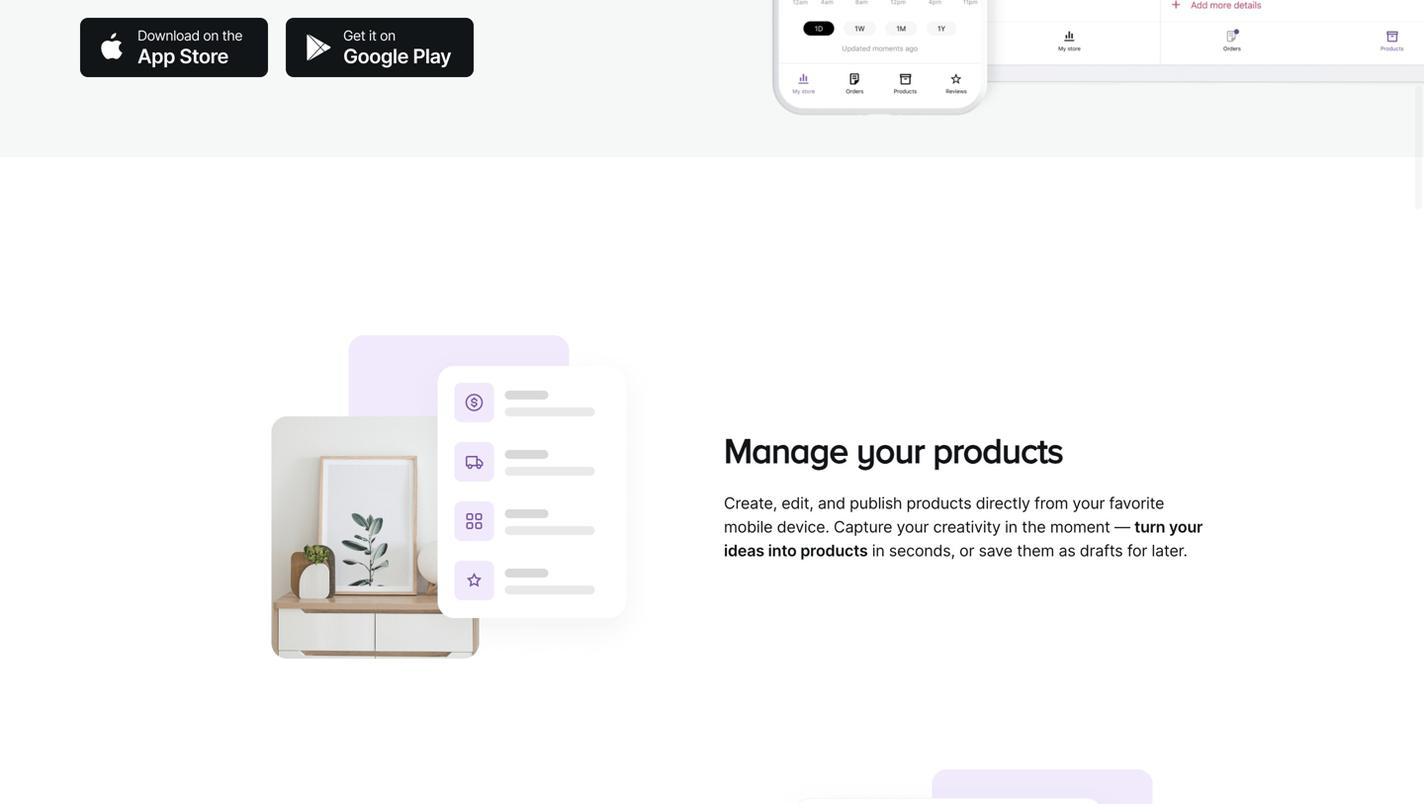Task type: vqa. For each thing, say whether or not it's contained in the screenshot.
THE DRAFTS
yes



Task type: describe. For each thing, give the bounding box(es) containing it.
later.
[[1152, 541, 1188, 560]]

save
[[979, 541, 1013, 560]]

from
[[1035, 493, 1068, 513]]

as
[[1059, 541, 1076, 560]]

them
[[1017, 541, 1055, 560]]

1 vertical spatial in
[[872, 541, 885, 560]]

edit,
[[782, 493, 814, 513]]

and
[[818, 493, 846, 513]]

or
[[960, 541, 975, 560]]

drafts
[[1080, 541, 1123, 560]]

publish
[[850, 493, 902, 513]]

your inside 'turn your ideas into products'
[[1169, 517, 1203, 536]]

directly
[[976, 493, 1030, 513]]

your up 'seconds,'
[[897, 517, 929, 536]]

seconds,
[[889, 541, 955, 560]]

manage
[[724, 431, 848, 470]]

moment
[[1050, 517, 1110, 536]]

favorite
[[1109, 493, 1164, 513]]

into
[[768, 541, 797, 560]]

turn your ideas into products
[[724, 517, 1203, 560]]

0 vertical spatial products
[[933, 431, 1063, 470]]

your up the publish
[[857, 431, 925, 470]]



Task type: locate. For each thing, give the bounding box(es) containing it.
manage your products
[[724, 431, 1063, 470]]

1 vertical spatial products
[[907, 493, 972, 513]]

products inside 'turn your ideas into products'
[[801, 541, 868, 560]]

in seconds, or save them as drafts for later.
[[868, 541, 1188, 560]]

your
[[857, 431, 925, 470], [1073, 493, 1105, 513], [897, 517, 929, 536], [1169, 517, 1203, 536]]

products
[[933, 431, 1063, 470], [907, 493, 972, 513], [801, 541, 868, 560]]

device.
[[777, 517, 830, 536]]

mobile
[[724, 517, 773, 536]]

in
[[1005, 517, 1018, 536], [872, 541, 885, 560]]

0 vertical spatial in
[[1005, 517, 1018, 536]]

2 vertical spatial products
[[801, 541, 868, 560]]

your up moment
[[1073, 493, 1105, 513]]

in inside create, edit, and publish products directly from your favorite mobile device. capture your creativity in the moment —
[[1005, 517, 1018, 536]]

0 horizontal spatial in
[[872, 541, 885, 560]]

for
[[1127, 541, 1148, 560]]

turn
[[1135, 517, 1165, 536]]

in down capture
[[872, 541, 885, 560]]

capture
[[834, 517, 892, 536]]

—
[[1115, 517, 1130, 536]]

products up creativity
[[907, 493, 972, 513]]

products for into
[[801, 541, 868, 560]]

1 horizontal spatial in
[[1005, 517, 1018, 536]]

in left the
[[1005, 517, 1018, 536]]

create,
[[724, 493, 777, 513]]

products for publish
[[907, 493, 972, 513]]

ideas
[[724, 541, 764, 560]]

products down capture
[[801, 541, 868, 560]]

your up the later.
[[1169, 517, 1203, 536]]

the
[[1022, 517, 1046, 536]]

create, edit, and publish products directly from your favorite mobile device. capture your creativity in the moment —
[[724, 493, 1164, 536]]

products inside create, edit, and publish products directly from your favorite mobile device. capture your creativity in the moment —
[[907, 493, 972, 513]]

creativity
[[933, 517, 1001, 536]]

products up "directly"
[[933, 431, 1063, 470]]



